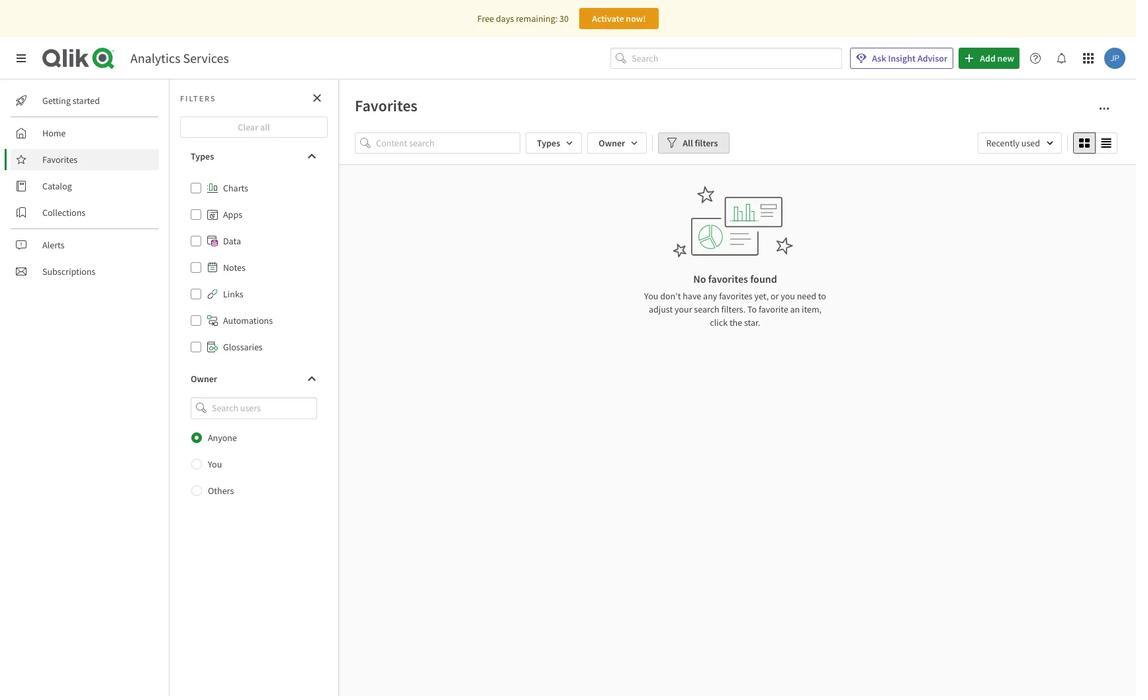 Task type: describe. For each thing, give the bounding box(es) containing it.
add new
[[981, 52, 1015, 64]]

ask insight advisor button
[[851, 48, 954, 69]]

owner button inside the filters region
[[588, 133, 647, 154]]

automations
[[223, 315, 273, 327]]

1 vertical spatial favorites
[[720, 290, 753, 302]]

analytics services
[[131, 50, 229, 66]]

notes
[[223, 262, 246, 274]]

collections
[[42, 207, 86, 219]]

0 vertical spatial favorites
[[355, 95, 418, 116]]

you inside no favorites found you don't have any favorites yet, or you need to adjust your search filters. to favorite an item, click the star.
[[645, 290, 659, 302]]

more actions image
[[1100, 103, 1110, 114]]

types button for bottom "owner" 'dropdown button'
[[180, 146, 328, 167]]

have
[[683, 290, 702, 302]]

ask insight advisor
[[873, 52, 948, 64]]

new
[[998, 52, 1015, 64]]

getting started
[[42, 95, 100, 107]]

need
[[797, 290, 817, 302]]

alerts
[[42, 239, 65, 251]]

types button for "owner" 'dropdown button' within the filters region
[[526, 133, 582, 154]]

remaining:
[[516, 13, 558, 25]]

free days remaining: 30
[[478, 13, 569, 25]]

insight
[[889, 52, 916, 64]]

catalog
[[42, 180, 72, 192]]

the
[[730, 317, 743, 329]]

analytics services element
[[131, 50, 229, 66]]

james peterson image
[[1105, 48, 1126, 69]]

adjust
[[649, 303, 673, 315]]

star.
[[745, 317, 761, 329]]

recently used
[[987, 137, 1041, 149]]

add new button
[[959, 48, 1020, 69]]

used
[[1022, 137, 1041, 149]]

free
[[478, 13, 494, 25]]

getting
[[42, 95, 71, 107]]

all
[[683, 137, 693, 149]]

no favorites found you don't have any favorites yet, or you need to adjust your search filters. to favorite an item, click the star.
[[645, 272, 827, 329]]

owner for bottom "owner" 'dropdown button'
[[191, 373, 217, 385]]

activate now! link
[[580, 8, 659, 29]]

navigation pane element
[[0, 85, 169, 288]]

now!
[[626, 13, 646, 25]]

add
[[981, 52, 996, 64]]

favorites inside "link"
[[42, 154, 78, 166]]

getting started link
[[11, 90, 159, 111]]

0 vertical spatial favorites
[[709, 272, 749, 286]]

or
[[771, 290, 779, 302]]

item,
[[802, 303, 822, 315]]

activate now!
[[592, 13, 646, 25]]

ask
[[873, 52, 887, 64]]

favorites link
[[11, 149, 159, 170]]

filters.
[[722, 303, 746, 315]]

owner option group
[[180, 424, 328, 504]]

charts
[[223, 182, 248, 194]]

you inside owner 'option group'
[[208, 458, 222, 470]]

filters region
[[355, 130, 1121, 156]]

apps
[[223, 209, 242, 221]]

1 vertical spatial owner button
[[180, 368, 328, 390]]

glossaries
[[223, 341, 263, 353]]

to
[[748, 303, 757, 315]]



Task type: vqa. For each thing, say whether or not it's contained in the screenshot.
No favorites found You don't have any favorites yet, or you need to adjust your search filters. To favorite an item, click the star.
yes



Task type: locate. For each thing, give the bounding box(es) containing it.
recently
[[987, 137, 1020, 149]]

Recently used field
[[978, 133, 1063, 154]]

click
[[710, 317, 728, 329]]

home
[[42, 127, 66, 139]]

anyone
[[208, 432, 237, 444]]

started
[[73, 95, 100, 107]]

activate
[[592, 13, 624, 25]]

an
[[791, 303, 800, 315]]

1 vertical spatial types
[[191, 150, 214, 162]]

filters
[[180, 93, 216, 103]]

1 horizontal spatial you
[[645, 290, 659, 302]]

don't
[[661, 290, 681, 302]]

any
[[704, 290, 718, 302]]

0 horizontal spatial types
[[191, 150, 214, 162]]

to
[[819, 290, 827, 302]]

0 horizontal spatial owner button
[[180, 368, 328, 390]]

0 vertical spatial types
[[537, 137, 561, 149]]

types inside the filters region
[[537, 137, 561, 149]]

1 vertical spatial you
[[208, 458, 222, 470]]

services
[[183, 50, 229, 66]]

yet,
[[755, 290, 769, 302]]

1 horizontal spatial types button
[[526, 133, 582, 154]]

0 horizontal spatial you
[[208, 458, 222, 470]]

1 horizontal spatial owner
[[599, 137, 626, 149]]

advisor
[[918, 52, 948, 64]]

owner button
[[588, 133, 647, 154], [180, 368, 328, 390]]

types
[[537, 137, 561, 149], [191, 150, 214, 162]]

types for bottom "owner" 'dropdown button'
[[191, 150, 214, 162]]

Search users text field
[[209, 398, 301, 419]]

favorites up filters.
[[720, 290, 753, 302]]

links
[[223, 288, 244, 300]]

found
[[751, 272, 778, 286]]

others
[[208, 485, 234, 497]]

you up others
[[208, 458, 222, 470]]

alerts link
[[11, 235, 159, 256]]

subscriptions
[[42, 266, 96, 278]]

data
[[223, 235, 241, 247]]

None field
[[180, 398, 328, 419]]

owner for "owner" 'dropdown button' within the filters region
[[599, 137, 626, 149]]

all filters button
[[659, 133, 730, 154]]

1 horizontal spatial owner button
[[588, 133, 647, 154]]

1 horizontal spatial favorites
[[355, 95, 418, 116]]

favorites up any
[[709, 272, 749, 286]]

30
[[560, 13, 569, 25]]

Search text field
[[632, 47, 843, 69]]

subscriptions link
[[11, 261, 159, 282]]

1 vertical spatial favorites
[[42, 154, 78, 166]]

0 horizontal spatial types button
[[180, 146, 328, 167]]

searchbar element
[[611, 47, 843, 69]]

close sidebar menu image
[[16, 53, 27, 64]]

0 vertical spatial owner button
[[588, 133, 647, 154]]

collections link
[[11, 202, 159, 223]]

catalog link
[[11, 176, 159, 197]]

favorites
[[709, 272, 749, 286], [720, 290, 753, 302]]

types button
[[526, 133, 582, 154], [180, 146, 328, 167]]

home link
[[11, 123, 159, 144]]

days
[[496, 13, 514, 25]]

1 horizontal spatial types
[[537, 137, 561, 149]]

analytics
[[131, 50, 181, 66]]

0 vertical spatial you
[[645, 290, 659, 302]]

you
[[645, 290, 659, 302], [208, 458, 222, 470]]

0 horizontal spatial favorites
[[42, 154, 78, 166]]

types for "owner" 'dropdown button' within the filters region
[[537, 137, 561, 149]]

filters
[[695, 137, 718, 149]]

Content search text field
[[376, 132, 521, 154]]

0 horizontal spatial owner
[[191, 373, 217, 385]]

0 vertical spatial owner
[[599, 137, 626, 149]]

owner inside the filters region
[[599, 137, 626, 149]]

you up "adjust"
[[645, 290, 659, 302]]

switch view group
[[1074, 133, 1118, 154]]

favorites
[[355, 95, 418, 116], [42, 154, 78, 166]]

owner
[[599, 137, 626, 149], [191, 373, 217, 385]]

favorite
[[759, 303, 789, 315]]

search
[[694, 303, 720, 315]]

no
[[694, 272, 707, 286]]

you
[[781, 290, 796, 302]]

your
[[675, 303, 693, 315]]

1 vertical spatial owner
[[191, 373, 217, 385]]

all filters
[[683, 137, 718, 149]]



